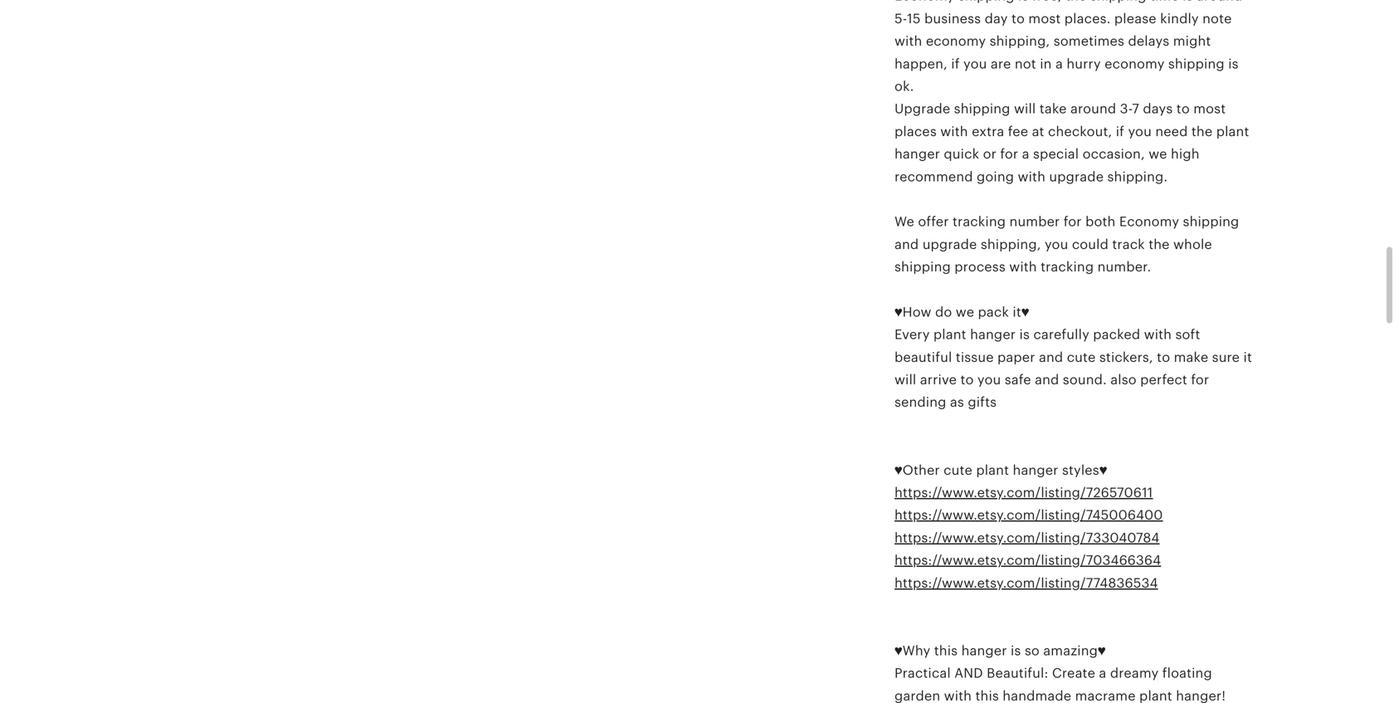 Task type: vqa. For each thing, say whether or not it's contained in the screenshot.
safe
yes



Task type: locate. For each thing, give the bounding box(es) containing it.
and inside we offer tracking number for both economy shipping and upgrade shipping, you could track the whole shipping process with tracking number.
[[895, 237, 919, 252]]

0 horizontal spatial most
[[1029, 11, 1061, 26]]

sending
[[895, 395, 947, 410]]

and down the 'we'
[[895, 237, 919, 252]]

0 horizontal spatial will
[[895, 372, 917, 387]]

kindly
[[1161, 11, 1199, 26]]

packed
[[1094, 327, 1141, 342]]

0 horizontal spatial if
[[952, 56, 960, 71]]

if
[[952, 56, 960, 71], [1116, 124, 1125, 139]]

0 vertical spatial and
[[895, 237, 919, 252]]

with inside ♥how do we pack it♥ every plant hanger is carefully packed with soft beautiful tissue paper and cute stickers, to make sure it will arrive to you safe and sound. also perfect for sending as gifts
[[1144, 327, 1172, 342]]

1 vertical spatial cute
[[944, 463, 973, 478]]

hanger inside ♥why this hanger is so amazing♥ practical and beautiful: create a dreamy floating garden with this handmade macrame plant hanger
[[962, 643, 1007, 658]]

♥other
[[895, 463, 940, 478]]

0 horizontal spatial economy
[[926, 34, 986, 49]]

economy
[[895, 0, 955, 3], [1120, 214, 1180, 229]]

1 horizontal spatial economy
[[1105, 56, 1165, 71]]

special
[[1034, 147, 1079, 162]]

with down 15
[[895, 34, 923, 49]]

https://www.etsy.com/listing/745006400 link
[[895, 508, 1164, 523]]

for down make
[[1192, 372, 1210, 387]]

https://www.etsy.com/listing/774836534
[[895, 576, 1159, 590]]

shipping, up not at the right top of page
[[990, 34, 1050, 49]]

economy down delays
[[1105, 56, 1165, 71]]

2 vertical spatial a
[[1099, 666, 1107, 681]]

you left are at the right top
[[964, 56, 987, 71]]

0 vertical spatial for
[[1001, 147, 1019, 162]]

and
[[955, 666, 984, 681]]

places.
[[1065, 11, 1111, 26]]

and right safe
[[1035, 372, 1060, 387]]

and
[[895, 237, 919, 252], [1039, 350, 1064, 365], [1035, 372, 1060, 387]]

cute inside ♥how do we pack it♥ every plant hanger is carefully packed with soft beautiful tissue paper and cute stickers, to make sure it will arrive to you safe and sound. also perfect for sending as gifts
[[1067, 350, 1096, 365]]

hanger up https://www.etsy.com/listing/726570611
[[1013, 463, 1059, 478]]

1 vertical spatial economy
[[1105, 56, 1165, 71]]

will up sending
[[895, 372, 917, 387]]

you
[[964, 56, 987, 71], [1129, 124, 1152, 139], [1045, 237, 1069, 252], [978, 372, 1001, 387]]

hanger up and
[[962, 643, 1007, 658]]

0 vertical spatial we
[[1149, 147, 1168, 162]]

1 horizontal spatial tracking
[[1041, 259, 1094, 274]]

we
[[1149, 147, 1168, 162], [956, 305, 975, 320]]

0 horizontal spatial we
[[956, 305, 975, 320]]

plant down do
[[934, 327, 967, 342]]

1 horizontal spatial around
[[1197, 0, 1243, 3]]

0 horizontal spatial around
[[1071, 101, 1117, 116]]

every
[[895, 327, 930, 342]]

1 vertical spatial if
[[1116, 124, 1125, 139]]

1 horizontal spatial for
[[1064, 214, 1082, 229]]

upgrade down special at the top
[[1050, 169, 1104, 184]]

upgrade down offer
[[923, 237, 977, 252]]

1 vertical spatial upgrade
[[923, 237, 977, 252]]

this up and
[[935, 643, 958, 658]]

will inside economy shipping is free, the shipping time is around 5-15 business day to most places. please kindly note with economy shipping, sometimes delays might happen, if you are not in a hurry economy shipping is ok. upgrade shipping will take around 3-7 days to most places with extra fee at checkout, if you need the plant hanger quick or for a special occasion, we high recommend going with upgrade shipping.
[[1014, 101, 1036, 116]]

for right or
[[1001, 147, 1019, 162]]

not
[[1015, 56, 1037, 71]]

plant
[[1217, 124, 1250, 139], [934, 327, 967, 342], [977, 463, 1010, 478], [1140, 688, 1173, 703]]

1 vertical spatial we
[[956, 305, 975, 320]]

hanger down places
[[895, 147, 941, 162]]

most
[[1029, 11, 1061, 26], [1194, 101, 1226, 116]]

1 horizontal spatial cute
[[1067, 350, 1096, 365]]

tissue
[[956, 350, 994, 365]]

1 horizontal spatial economy
[[1120, 214, 1180, 229]]

cute up sound.
[[1067, 350, 1096, 365]]

around
[[1197, 0, 1243, 3], [1071, 101, 1117, 116]]

0 horizontal spatial cute
[[944, 463, 973, 478]]

plant up https://www.etsy.com/listing/726570611
[[977, 463, 1010, 478]]

1 horizontal spatial upgrade
[[1050, 169, 1104, 184]]

this
[[935, 643, 958, 658], [976, 688, 999, 703]]

will up fee
[[1014, 101, 1036, 116]]

hanger down pack
[[971, 327, 1016, 342]]

to down tissue
[[961, 372, 974, 387]]

a down fee
[[1022, 147, 1030, 162]]

2 horizontal spatial a
[[1099, 666, 1107, 681]]

2 vertical spatial and
[[1035, 372, 1060, 387]]

0 vertical spatial around
[[1197, 0, 1243, 3]]

with right process
[[1010, 259, 1037, 274]]

1 vertical spatial will
[[895, 372, 917, 387]]

1 horizontal spatial a
[[1056, 56, 1063, 71]]

2 horizontal spatial for
[[1192, 372, 1210, 387]]

with down and
[[944, 688, 972, 703]]

checkout,
[[1048, 124, 1113, 139]]

around up checkout,
[[1071, 101, 1117, 116]]

1 vertical spatial economy
[[1120, 214, 1180, 229]]

could
[[1072, 237, 1109, 252]]

shipping, inside economy shipping is free, the shipping time is around 5-15 business day to most places. please kindly note with economy shipping, sometimes delays might happen, if you are not in a hurry economy shipping is ok. upgrade shipping will take around 3-7 days to most places with extra fee at checkout, if you need the plant hanger quick or for a special occasion, we high recommend going with upgrade shipping.
[[990, 34, 1050, 49]]

number
[[1010, 214, 1060, 229]]

1 vertical spatial for
[[1064, 214, 1082, 229]]

♥other cute plant hanger styles♥ https://www.etsy.com/listing/726570611 https://www.etsy.com/listing/745006400 https://www.etsy.com/listing/733040784 https://www.etsy.com/listing/703466364 https://www.etsy.com/listing/774836534
[[895, 463, 1164, 590]]

0 vertical spatial economy
[[895, 0, 955, 3]]

to up 'perfect' at the bottom right of the page
[[1157, 350, 1171, 365]]

economy
[[926, 34, 986, 49], [1105, 56, 1165, 71]]

plant right need
[[1217, 124, 1250, 139]]

plant down dreamy
[[1140, 688, 1173, 703]]

1 horizontal spatial we
[[1149, 147, 1168, 162]]

0 vertical spatial shipping,
[[990, 34, 1050, 49]]

perfect
[[1141, 372, 1188, 387]]

♥how
[[895, 305, 932, 320]]

for left both
[[1064, 214, 1082, 229]]

1 vertical spatial around
[[1071, 101, 1117, 116]]

2 horizontal spatial the
[[1192, 124, 1213, 139]]

15
[[907, 11, 921, 26]]

fee
[[1008, 124, 1029, 139]]

if right the happen,
[[952, 56, 960, 71]]

shipping up 'day'
[[959, 0, 1015, 3]]

0 horizontal spatial upgrade
[[923, 237, 977, 252]]

with up quick
[[941, 124, 969, 139]]

amazing♥
[[1044, 643, 1106, 658]]

1 vertical spatial shipping,
[[981, 237, 1042, 252]]

you down 7
[[1129, 124, 1152, 139]]

extra
[[972, 124, 1005, 139]]

floating
[[1163, 666, 1213, 681]]

0 vertical spatial upgrade
[[1050, 169, 1104, 184]]

will
[[1014, 101, 1036, 116], [895, 372, 917, 387]]

economy up 15
[[895, 0, 955, 3]]

0 vertical spatial if
[[952, 56, 960, 71]]

0 horizontal spatial the
[[1066, 0, 1087, 3]]

is down the note
[[1229, 56, 1239, 71]]

with
[[895, 34, 923, 49], [941, 124, 969, 139], [1018, 169, 1046, 184], [1010, 259, 1037, 274], [1144, 327, 1172, 342], [944, 688, 972, 703]]

the up 'places.'
[[1066, 0, 1087, 3]]

https://www.etsy.com/listing/745006400
[[895, 508, 1164, 523]]

plant inside ♥why this hanger is so amazing♥ practical and beautiful: create a dreamy floating garden with this handmade macrame plant hanger
[[1140, 688, 1173, 703]]

1 vertical spatial a
[[1022, 147, 1030, 162]]

the up high
[[1192, 124, 1213, 139]]

2 vertical spatial for
[[1192, 372, 1210, 387]]

if down 3-
[[1116, 124, 1125, 139]]

most up high
[[1194, 101, 1226, 116]]

most down free,
[[1029, 11, 1061, 26]]

day
[[985, 11, 1008, 26]]

tracking down could
[[1041, 259, 1094, 274]]

beautiful:
[[987, 666, 1049, 681]]

shipping down might
[[1169, 56, 1225, 71]]

we down need
[[1149, 147, 1168, 162]]

the right the track
[[1149, 237, 1170, 252]]

economy inside economy shipping is free, the shipping time is around 5-15 business day to most places. please kindly note with economy shipping, sometimes delays might happen, if you are not in a hurry economy shipping is ok. upgrade shipping will take around 3-7 days to most places with extra fee at checkout, if you need the plant hanger quick or for a special occasion, we high recommend going with upgrade shipping.
[[895, 0, 955, 3]]

as
[[950, 395, 965, 410]]

shipping
[[959, 0, 1015, 3], [1091, 0, 1147, 3], [1169, 56, 1225, 71], [954, 101, 1011, 116], [1183, 214, 1240, 229], [895, 259, 951, 274]]

plant inside economy shipping is free, the shipping time is around 5-15 business day to most places. please kindly note with economy shipping, sometimes delays might happen, if you are not in a hurry economy shipping is ok. upgrade shipping will take around 3-7 days to most places with extra fee at checkout, if you need the plant hanger quick or for a special occasion, we high recommend going with upgrade shipping.
[[1217, 124, 1250, 139]]

2 vertical spatial the
[[1149, 237, 1170, 252]]

to
[[1012, 11, 1025, 26], [1177, 101, 1190, 116], [1157, 350, 1171, 365], [961, 372, 974, 387]]

0 vertical spatial cute
[[1067, 350, 1096, 365]]

you down number
[[1045, 237, 1069, 252]]

hanger
[[895, 147, 941, 162], [971, 327, 1016, 342], [1013, 463, 1059, 478], [962, 643, 1007, 658]]

dreamy
[[1111, 666, 1159, 681]]

we right do
[[956, 305, 975, 320]]

plant inside ♥how do we pack it♥ every plant hanger is carefully packed with soft beautiful tissue paper and cute stickers, to make sure it will arrive to you safe and sound. also perfect for sending as gifts
[[934, 327, 967, 342]]

0 vertical spatial the
[[1066, 0, 1087, 3]]

is left the so
[[1011, 643, 1021, 658]]

happen,
[[895, 56, 948, 71]]

macrame
[[1076, 688, 1136, 703]]

0 vertical spatial a
[[1056, 56, 1063, 71]]

and down carefully
[[1039, 350, 1064, 365]]

economy down business
[[926, 34, 986, 49]]

1 vertical spatial tracking
[[1041, 259, 1094, 274]]

this down and
[[976, 688, 999, 703]]

around up the note
[[1197, 0, 1243, 3]]

0 vertical spatial will
[[1014, 101, 1036, 116]]

we inside ♥how do we pack it♥ every plant hanger is carefully packed with soft beautiful tissue paper and cute stickers, to make sure it will arrive to you safe and sound. also perfect for sending as gifts
[[956, 305, 975, 320]]

0 vertical spatial tracking
[[953, 214, 1006, 229]]

it
[[1244, 350, 1253, 365]]

occasion,
[[1083, 147, 1145, 162]]

1 horizontal spatial will
[[1014, 101, 1036, 116]]

might
[[1174, 34, 1212, 49]]

need
[[1156, 124, 1188, 139]]

1 horizontal spatial if
[[1116, 124, 1125, 139]]

hanger inside economy shipping is free, the shipping time is around 5-15 business day to most places. please kindly note with economy shipping, sometimes delays might happen, if you are not in a hurry economy shipping is ok. upgrade shipping will take around 3-7 days to most places with extra fee at checkout, if you need the plant hanger quick or for a special occasion, we high recommend going with upgrade shipping.
[[895, 147, 941, 162]]

https://www.etsy.com/listing/733040784
[[895, 530, 1160, 545]]

shipping, inside we offer tracking number for both economy shipping and upgrade shipping, you could track the whole shipping process with tracking number.
[[981, 237, 1042, 252]]

shipping, down number
[[981, 237, 1042, 252]]

1 horizontal spatial this
[[976, 688, 999, 703]]

you up gifts
[[978, 372, 1001, 387]]

0 horizontal spatial for
[[1001, 147, 1019, 162]]

a right in
[[1056, 56, 1063, 71]]

styles♥
[[1063, 463, 1108, 478]]

0 vertical spatial most
[[1029, 11, 1061, 26]]

1 horizontal spatial most
[[1194, 101, 1226, 116]]

is down it♥
[[1020, 327, 1030, 342]]

whole
[[1174, 237, 1213, 252]]

0 horizontal spatial economy
[[895, 0, 955, 3]]

with left soft
[[1144, 327, 1172, 342]]

economy up the track
[[1120, 214, 1180, 229]]

recommend
[[895, 169, 973, 184]]

is up kindly
[[1183, 0, 1194, 3]]

we offer tracking number for both economy shipping and upgrade shipping, you could track the whole shipping process with tracking number.
[[895, 214, 1240, 274]]

0 horizontal spatial tracking
[[953, 214, 1006, 229]]

or
[[983, 147, 997, 162]]

0 vertical spatial this
[[935, 643, 958, 658]]

going
[[977, 169, 1015, 184]]

https://www.etsy.com/listing/703466364
[[895, 553, 1162, 568]]

a
[[1056, 56, 1063, 71], [1022, 147, 1030, 162], [1099, 666, 1107, 681]]

so
[[1025, 643, 1040, 658]]

1 horizontal spatial the
[[1149, 237, 1170, 252]]

cute right the ♥other
[[944, 463, 973, 478]]

a up macrame
[[1099, 666, 1107, 681]]

both
[[1086, 214, 1116, 229]]

tracking up process
[[953, 214, 1006, 229]]



Task type: describe. For each thing, give the bounding box(es) containing it.
https://www.etsy.com/listing/703466364 link
[[895, 553, 1162, 568]]

upgrade inside we offer tracking number for both economy shipping and upgrade shipping, you could track the whole shipping process with tracking number.
[[923, 237, 977, 252]]

free,
[[1033, 0, 1062, 3]]

quick
[[944, 147, 980, 162]]

gifts
[[968, 395, 997, 410]]

in
[[1040, 56, 1052, 71]]

economy shipping is free, the shipping time is around 5-15 business day to most places. please kindly note with economy shipping, sometimes delays might happen, if you are not in a hurry economy shipping is ok. upgrade shipping will take around 3-7 days to most places with extra fee at checkout, if you need the plant hanger quick or for a special occasion, we high recommend going with upgrade shipping.
[[895, 0, 1250, 184]]

sound.
[[1063, 372, 1107, 387]]

handmade
[[1003, 688, 1072, 703]]

upgrade
[[895, 101, 951, 116]]

time
[[1151, 0, 1180, 3]]

is inside ♥why this hanger is so amazing♥ practical and beautiful: create a dreamy floating garden with this handmade macrame plant hanger
[[1011, 643, 1021, 658]]

with inside we offer tracking number for both economy shipping and upgrade shipping, you could track the whole shipping process with tracking number.
[[1010, 259, 1037, 274]]

high
[[1171, 147, 1200, 162]]

1 vertical spatial this
[[976, 688, 999, 703]]

take
[[1040, 101, 1067, 116]]

safe
[[1005, 372, 1032, 387]]

0 vertical spatial economy
[[926, 34, 986, 49]]

1 vertical spatial most
[[1194, 101, 1226, 116]]

note
[[1203, 11, 1232, 26]]

https://www.etsy.com/listing/774836534 link
[[895, 576, 1159, 590]]

create
[[1053, 666, 1096, 681]]

offer
[[918, 214, 949, 229]]

are
[[991, 56, 1011, 71]]

shipping.
[[1108, 169, 1168, 184]]

soft
[[1176, 327, 1201, 342]]

with inside ♥why this hanger is so amazing♥ practical and beautiful: create a dreamy floating garden with this handmade macrame plant hanger
[[944, 688, 972, 703]]

is inside ♥how do we pack it♥ every plant hanger is carefully packed with soft beautiful tissue paper and cute stickers, to make sure it will arrive to you safe and sound. also perfect for sending as gifts
[[1020, 327, 1030, 342]]

make
[[1174, 350, 1209, 365]]

1 vertical spatial and
[[1039, 350, 1064, 365]]

shipping up the ♥how
[[895, 259, 951, 274]]

the inside we offer tracking number for both economy shipping and upgrade shipping, you could track the whole shipping process with tracking number.
[[1149, 237, 1170, 252]]

plant inside ♥other cute plant hanger styles♥ https://www.etsy.com/listing/726570611 https://www.etsy.com/listing/745006400 https://www.etsy.com/listing/733040784 https://www.etsy.com/listing/703466364 https://www.etsy.com/listing/774836534
[[977, 463, 1010, 478]]

stickers,
[[1100, 350, 1154, 365]]

we
[[895, 214, 915, 229]]

you inside we offer tracking number for both economy shipping and upgrade shipping, you could track the whole shipping process with tracking number.
[[1045, 237, 1069, 252]]

hanger inside ♥other cute plant hanger styles♥ https://www.etsy.com/listing/726570611 https://www.etsy.com/listing/745006400 https://www.etsy.com/listing/733040784 https://www.etsy.com/listing/703466364 https://www.etsy.com/listing/774836534
[[1013, 463, 1059, 478]]

hanger inside ♥how do we pack it♥ every plant hanger is carefully packed with soft beautiful tissue paper and cute stickers, to make sure it will arrive to you safe and sound. also perfect for sending as gifts
[[971, 327, 1016, 342]]

0 horizontal spatial a
[[1022, 147, 1030, 162]]

places
[[895, 124, 937, 139]]

ok.
[[895, 79, 914, 94]]

to right 'day'
[[1012, 11, 1025, 26]]

for inside economy shipping is free, the shipping time is around 5-15 business day to most places. please kindly note with economy shipping, sometimes delays might happen, if you are not in a hurry economy shipping is ok. upgrade shipping will take around 3-7 days to most places with extra fee at checkout, if you need the plant hanger quick or for a special occasion, we high recommend going with upgrade shipping.
[[1001, 147, 1019, 162]]

number.
[[1098, 259, 1152, 274]]

0 horizontal spatial this
[[935, 643, 958, 658]]

cute inside ♥other cute plant hanger styles♥ https://www.etsy.com/listing/726570611 https://www.etsy.com/listing/745006400 https://www.etsy.com/listing/733040784 https://www.etsy.com/listing/703466364 https://www.etsy.com/listing/774836534
[[944, 463, 973, 478]]

3-
[[1120, 101, 1133, 116]]

♥how do we pack it♥ every plant hanger is carefully packed with soft beautiful tissue paper and cute stickers, to make sure it will arrive to you safe and sound. also perfect for sending as gifts
[[895, 305, 1253, 410]]

with down special at the top
[[1018, 169, 1046, 184]]

♥why
[[895, 643, 931, 658]]

you inside ♥how do we pack it♥ every plant hanger is carefully packed with soft beautiful tissue paper and cute stickers, to make sure it will arrive to you safe and sound. also perfect for sending as gifts
[[978, 372, 1001, 387]]

for inside we offer tracking number for both economy shipping and upgrade shipping, you could track the whole shipping process with tracking number.
[[1064, 214, 1082, 229]]

pack
[[978, 305, 1009, 320]]

https://www.etsy.com/listing/726570611 link
[[895, 485, 1154, 500]]

economy inside we offer tracking number for both economy shipping and upgrade shipping, you could track the whole shipping process with tracking number.
[[1120, 214, 1180, 229]]

business
[[925, 11, 981, 26]]

♥why this hanger is so amazing♥ practical and beautiful: create a dreamy floating garden with this handmade macrame plant hanger
[[895, 643, 1250, 703]]

it♥
[[1013, 305, 1030, 320]]

garden
[[895, 688, 941, 703]]

days
[[1143, 101, 1173, 116]]

sometimes
[[1054, 34, 1125, 49]]

a inside ♥why this hanger is so amazing♥ practical and beautiful: create a dreamy floating garden with this handmade macrame plant hanger
[[1099, 666, 1107, 681]]

shipping up extra
[[954, 101, 1011, 116]]

track
[[1113, 237, 1145, 252]]

practical
[[895, 666, 951, 681]]

do
[[936, 305, 953, 320]]

upgrade inside economy shipping is free, the shipping time is around 5-15 business day to most places. please kindly note with economy shipping, sometimes delays might happen, if you are not in a hurry economy shipping is ok. upgrade shipping will take around 3-7 days to most places with extra fee at checkout, if you need the plant hanger quick or for a special occasion, we high recommend going with upgrade shipping.
[[1050, 169, 1104, 184]]

hurry
[[1067, 56, 1101, 71]]

https://www.etsy.com/listing/733040784 link
[[895, 530, 1160, 545]]

beautiful
[[895, 350, 953, 365]]

delays
[[1129, 34, 1170, 49]]

also
[[1111, 372, 1137, 387]]

sure
[[1213, 350, 1240, 365]]

shipping up please
[[1091, 0, 1147, 3]]

1 vertical spatial the
[[1192, 124, 1213, 139]]

please
[[1115, 11, 1157, 26]]

5-
[[895, 11, 907, 26]]

carefully
[[1034, 327, 1090, 342]]

paper
[[998, 350, 1036, 365]]

will inside ♥how do we pack it♥ every plant hanger is carefully packed with soft beautiful tissue paper and cute stickers, to make sure it will arrive to you safe and sound. also perfect for sending as gifts
[[895, 372, 917, 387]]

shipping up whole
[[1183, 214, 1240, 229]]

we inside economy shipping is free, the shipping time is around 5-15 business day to most places. please kindly note with economy shipping, sometimes delays might happen, if you are not in a hurry economy shipping is ok. upgrade shipping will take around 3-7 days to most places with extra fee at checkout, if you need the plant hanger quick or for a special occasion, we high recommend going with upgrade shipping.
[[1149, 147, 1168, 162]]

is left free,
[[1019, 0, 1029, 3]]

https://www.etsy.com/listing/726570611
[[895, 485, 1154, 500]]

7
[[1133, 101, 1140, 116]]

for inside ♥how do we pack it♥ every plant hanger is carefully packed with soft beautiful tissue paper and cute stickers, to make sure it will arrive to you safe and sound. also perfect for sending as gifts
[[1192, 372, 1210, 387]]

arrive
[[920, 372, 957, 387]]

to right days
[[1177, 101, 1190, 116]]

process
[[955, 259, 1006, 274]]

at
[[1032, 124, 1045, 139]]



